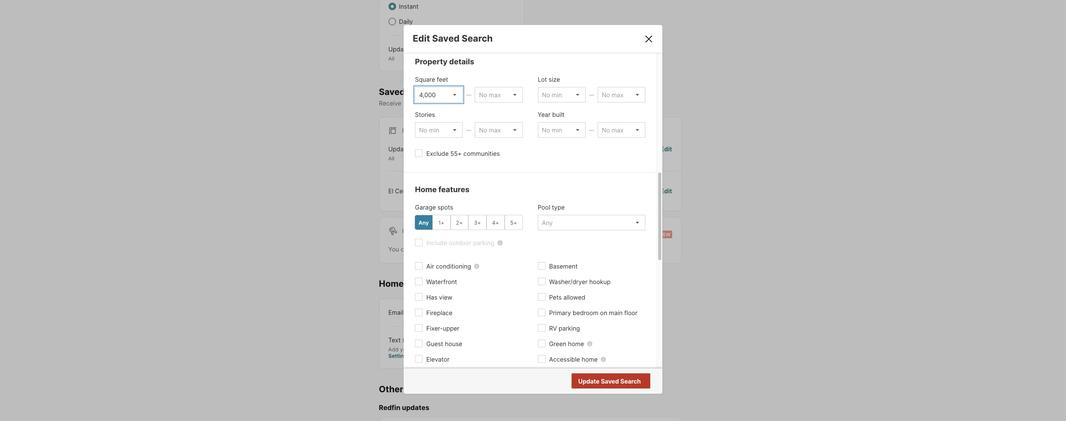 Task type: locate. For each thing, give the bounding box(es) containing it.
search up details
[[462, 33, 493, 44]]

home
[[415, 185, 437, 194], [379, 278, 404, 289]]

1 vertical spatial home
[[582, 356, 598, 363]]

your left preferred
[[487, 100, 500, 107]]

guest house
[[426, 340, 462, 348]]

garage spots
[[415, 204, 453, 211]]

receive
[[379, 100, 401, 107]]

0 vertical spatial edit button
[[503, 45, 515, 62]]

1 for from the top
[[402, 127, 414, 135]]

0 vertical spatial update
[[388, 45, 409, 53]]

instant
[[399, 3, 419, 10]]

include
[[426, 239, 447, 247]]

update for the middle edit button
[[388, 145, 409, 153]]

2+
[[456, 219, 463, 226]]

searches down square
[[407, 86, 447, 97]]

all up el in the left top of the page
[[388, 155, 395, 162]]

all down daily radio
[[388, 55, 395, 62]]

search for update saved search
[[620, 378, 641, 385]]

accessible home
[[549, 356, 598, 363]]

saved
[[432, 33, 460, 44], [379, 86, 405, 97], [433, 245, 450, 253], [601, 378, 619, 385]]

fixer-upper
[[426, 325, 460, 332]]

update types all for the topmost edit button
[[388, 45, 427, 62]]

update
[[388, 45, 409, 53], [388, 145, 409, 153], [578, 378, 600, 385]]

size
[[549, 76, 560, 83]]

option group inside edit saved search dialog
[[415, 215, 523, 230]]

types up property
[[411, 45, 427, 53]]

0 vertical spatial your
[[487, 100, 500, 107]]

has
[[426, 294, 438, 301]]

1 horizontal spatial parking
[[559, 325, 580, 332]]

1 vertical spatial home
[[379, 278, 404, 289]]

2 update types all from the top
[[388, 145, 427, 162]]

0 vertical spatial searches
[[407, 86, 447, 97]]

0 vertical spatial update types all
[[388, 45, 427, 62]]

Instant radio
[[388, 3, 396, 10]]

searches
[[407, 86, 447, 97], [452, 245, 479, 253]]

0 horizontal spatial searches
[[407, 86, 447, 97]]

types down for sale
[[411, 145, 427, 153]]

1 vertical spatial on
[[600, 309, 607, 317]]

update for the topmost edit button
[[388, 45, 409, 53]]

parking up green home
[[559, 325, 580, 332]]

for left rent
[[402, 227, 414, 235]]

air conditioning
[[426, 263, 471, 270]]

updates
[[402, 404, 429, 412]]

0 horizontal spatial on
[[478, 100, 485, 107]]

no results button
[[602, 374, 649, 389]]

email
[[388, 309, 404, 316]]

update down daily radio
[[388, 45, 409, 53]]

searches inside saved searches receive timely notifications based on your preferred search filters.
[[407, 86, 447, 97]]

1 vertical spatial search
[[620, 378, 641, 385]]

update left no
[[578, 378, 600, 385]]

based
[[459, 100, 477, 107]]

5+
[[510, 219, 517, 226]]

2 all from the top
[[388, 155, 395, 162]]

all for the topmost edit button
[[388, 55, 395, 62]]

add
[[388, 346, 399, 352]]

outdoor
[[449, 239, 471, 247]]

0 vertical spatial types
[[411, 45, 427, 53]]

list box
[[415, 87, 463, 103], [475, 87, 523, 103], [538, 87, 586, 103], [598, 87, 646, 103], [415, 122, 463, 138], [475, 122, 523, 138], [538, 122, 586, 138], [598, 122, 646, 138], [538, 215, 646, 230]]

1 horizontal spatial your
[[487, 100, 500, 107]]

1 update types all from the top
[[388, 45, 427, 62]]

2 types from the top
[[411, 145, 427, 153]]

0 vertical spatial parking
[[473, 239, 494, 247]]

redfin updates
[[379, 404, 429, 412]]

update down for sale
[[388, 145, 409, 153]]

fireplace
[[426, 309, 453, 317]]

sale
[[416, 127, 431, 135]]

1 all from the top
[[388, 55, 395, 62]]

home up garage
[[415, 185, 437, 194]]

communities
[[464, 150, 500, 157]]

0 vertical spatial search
[[462, 33, 493, 44]]

home inside edit saved search dialog
[[415, 185, 437, 194]]

home for green home
[[568, 340, 584, 348]]

pets allowed
[[549, 294, 585, 301]]

1 vertical spatial types
[[411, 145, 427, 153]]

your up settings
[[400, 346, 411, 352]]

2 for from the top
[[402, 227, 414, 235]]

for left sale
[[402, 127, 414, 135]]

floor
[[624, 309, 638, 317]]

edit button
[[503, 45, 515, 62], [661, 145, 672, 162], [661, 186, 672, 196]]

Daily radio
[[388, 18, 396, 25]]

1 horizontal spatial searches
[[452, 245, 479, 253]]

edit inside dialog
[[413, 33, 430, 44]]

1 vertical spatial all
[[388, 155, 395, 162]]

types
[[411, 45, 427, 53], [411, 145, 427, 153]]

0 horizontal spatial search
[[462, 33, 493, 44]]

built
[[552, 111, 565, 118]]

0 vertical spatial for
[[402, 127, 414, 135]]

you can create saved searches while searching for
[[388, 245, 536, 253]]

home
[[568, 340, 584, 348], [582, 356, 598, 363]]

search inside 'button'
[[620, 378, 641, 385]]

year
[[538, 111, 551, 118]]

year built
[[538, 111, 565, 118]]

update types all up square
[[388, 45, 427, 62]]

on left main
[[600, 309, 607, 317]]

1 horizontal spatial search
[[620, 378, 641, 385]]

timely
[[403, 100, 420, 107]]

for sale
[[402, 127, 431, 135]]

primary
[[549, 309, 571, 317]]

your
[[487, 100, 500, 107], [400, 346, 411, 352]]

home left tours
[[379, 278, 404, 289]]

0 vertical spatial all
[[388, 55, 395, 62]]

0 horizontal spatial your
[[400, 346, 411, 352]]

searching
[[497, 245, 525, 253]]

update types all down for sale
[[388, 145, 427, 162]]

all
[[388, 55, 395, 62], [388, 155, 395, 162]]

0 vertical spatial home
[[568, 340, 584, 348]]

1 vertical spatial update
[[388, 145, 409, 153]]

for
[[402, 127, 414, 135], [402, 227, 414, 235]]

home up accessible home
[[568, 340, 584, 348]]

on right based
[[478, 100, 485, 107]]

your inside saved searches receive timely notifications based on your preferred search filters.
[[487, 100, 500, 107]]

0 vertical spatial home
[[415, 185, 437, 194]]

fixer-
[[426, 325, 443, 332]]

home right accessible
[[582, 356, 598, 363]]

home for home features
[[415, 185, 437, 194]]

basement
[[549, 263, 578, 270]]

edit
[[413, 33, 430, 44], [503, 45, 515, 53], [661, 145, 672, 153], [661, 187, 672, 195]]

1 vertical spatial for
[[402, 227, 414, 235]]

has view
[[426, 294, 452, 301]]

2+ radio
[[450, 215, 469, 230]]

saved inside saved searches receive timely notifications based on your preferred search filters.
[[379, 86, 405, 97]]

types for the topmost edit button
[[411, 45, 427, 53]]

searches up conditioning
[[452, 245, 479, 253]]

in
[[450, 346, 455, 352]]

no
[[611, 378, 619, 386]]

no results
[[611, 378, 640, 386]]

edit saved search element
[[413, 33, 635, 44]]

1 horizontal spatial home
[[415, 185, 437, 194]]

option group containing any
[[415, 215, 523, 230]]

guest
[[426, 340, 443, 348]]

all for the middle edit button
[[388, 155, 395, 162]]

0 vertical spatial on
[[478, 100, 485, 107]]

preferred
[[501, 100, 528, 107]]

home tours
[[379, 278, 428, 289]]

edit for the topmost edit button
[[503, 45, 515, 53]]

option group
[[415, 215, 523, 230]]

1 horizontal spatial on
[[600, 309, 607, 317]]

create
[[413, 245, 431, 253]]

on inside saved searches receive timely notifications based on your preferred search filters.
[[478, 100, 485, 107]]

details
[[449, 57, 474, 66]]

1 vertical spatial update types all
[[388, 145, 427, 162]]

house
[[445, 340, 462, 348]]

55+
[[451, 150, 462, 157]]

include outdoor parking
[[426, 239, 494, 247]]

pets
[[549, 294, 562, 301]]

for
[[527, 245, 535, 253]]

garage
[[415, 204, 436, 211]]

conditioning
[[436, 263, 471, 270]]

parking down 3+ option
[[473, 239, 494, 247]]

0 horizontal spatial home
[[379, 278, 404, 289]]

rent
[[416, 227, 432, 235]]

1 types from the top
[[411, 45, 427, 53]]

emails
[[405, 384, 433, 394]]

search right no
[[620, 378, 641, 385]]

4+ radio
[[487, 215, 505, 230]]

2 vertical spatial update
[[578, 378, 600, 385]]



Task type: describe. For each thing, give the bounding box(es) containing it.
el
[[388, 187, 393, 195]]

1 vertical spatial your
[[400, 346, 411, 352]]

for rent
[[402, 227, 432, 235]]

exclude 55+ communities
[[426, 150, 500, 157]]

account settings
[[388, 346, 478, 359]]

pool type
[[538, 204, 565, 211]]

account settings link
[[388, 346, 478, 359]]

for for for rent
[[402, 227, 414, 235]]

edit for the bottom edit button
[[661, 187, 672, 195]]

1
[[431, 187, 433, 195]]

home for accessible home
[[582, 356, 598, 363]]

4+
[[492, 219, 499, 226]]

lot size
[[538, 76, 560, 83]]

2 vertical spatial edit button
[[661, 186, 672, 196]]

other
[[379, 384, 403, 394]]

home features
[[415, 185, 470, 194]]

update inside 'button'
[[578, 378, 600, 385]]

waterfront
[[426, 278, 457, 286]]

number
[[430, 346, 449, 352]]

saved searches receive timely notifications based on your preferred search filters.
[[379, 86, 569, 107]]

features
[[439, 185, 470, 194]]

spots
[[438, 204, 453, 211]]

— for year built
[[589, 127, 594, 133]]

you
[[388, 245, 399, 253]]

Any radio
[[415, 215, 433, 230]]

5+ radio
[[505, 215, 523, 230]]

redfin
[[379, 404, 400, 412]]

add your phone number in
[[388, 346, 456, 352]]

property details
[[415, 57, 474, 66]]

edit saved search
[[413, 33, 493, 44]]

rv
[[549, 325, 557, 332]]

bedroom
[[573, 309, 599, 317]]

property
[[415, 57, 448, 66]]

test
[[417, 187, 429, 195]]

green
[[549, 340, 567, 348]]

— for lot size
[[589, 92, 594, 98]]

washer/dryer hookup
[[549, 278, 611, 286]]

0 horizontal spatial parking
[[473, 239, 494, 247]]

can
[[401, 245, 411, 253]]

square feet
[[415, 76, 448, 83]]

— for square feet
[[466, 92, 472, 98]]

any
[[419, 219, 429, 226]]

(sms)
[[402, 336, 420, 344]]

cerrito
[[395, 187, 415, 195]]

edit saved search dialog
[[404, 25, 663, 421]]

lot
[[538, 76, 547, 83]]

exclude
[[426, 150, 449, 157]]

on inside edit saved search dialog
[[600, 309, 607, 317]]

other emails
[[379, 384, 433, 394]]

search
[[530, 100, 549, 107]]

accessible
[[549, 356, 580, 363]]

stories
[[415, 111, 435, 118]]

1 vertical spatial searches
[[452, 245, 479, 253]]

main
[[609, 309, 623, 317]]

3+ radio
[[469, 215, 487, 230]]

washer/dryer
[[549, 278, 588, 286]]

settings
[[388, 353, 410, 359]]

pool
[[538, 204, 550, 211]]

air
[[426, 263, 434, 270]]

hookup
[[589, 278, 611, 286]]

primary bedroom on main floor
[[549, 309, 638, 317]]

for for for sale
[[402, 127, 414, 135]]

feet
[[437, 76, 448, 83]]

3+
[[474, 219, 481, 226]]

update types all for the middle edit button
[[388, 145, 427, 162]]

rv parking
[[549, 325, 580, 332]]

saved inside 'button'
[[601, 378, 619, 385]]

text (sms)
[[388, 336, 420, 344]]

— for stories
[[466, 127, 472, 133]]

tours
[[406, 278, 428, 289]]

edit for the middle edit button
[[661, 145, 672, 153]]

view
[[439, 294, 452, 301]]

1 vertical spatial parking
[[559, 325, 580, 332]]

types for the middle edit button
[[411, 145, 427, 153]]

filters.
[[551, 100, 569, 107]]

1+
[[438, 219, 444, 226]]

account
[[456, 346, 478, 352]]

1 vertical spatial edit button
[[661, 145, 672, 162]]

search for edit saved search
[[462, 33, 493, 44]]

square
[[415, 76, 435, 83]]

phone
[[413, 346, 428, 352]]

elevator
[[426, 356, 450, 363]]

edit for edit saved search
[[413, 33, 430, 44]]

notifications
[[422, 100, 457, 107]]

allowed
[[564, 294, 585, 301]]

type
[[552, 204, 565, 211]]

1+ radio
[[432, 215, 450, 230]]

home for home tours
[[379, 278, 404, 289]]

while
[[480, 245, 495, 253]]



Task type: vqa. For each thing, say whether or not it's contained in the screenshot.
REDFIN PREMIER button
no



